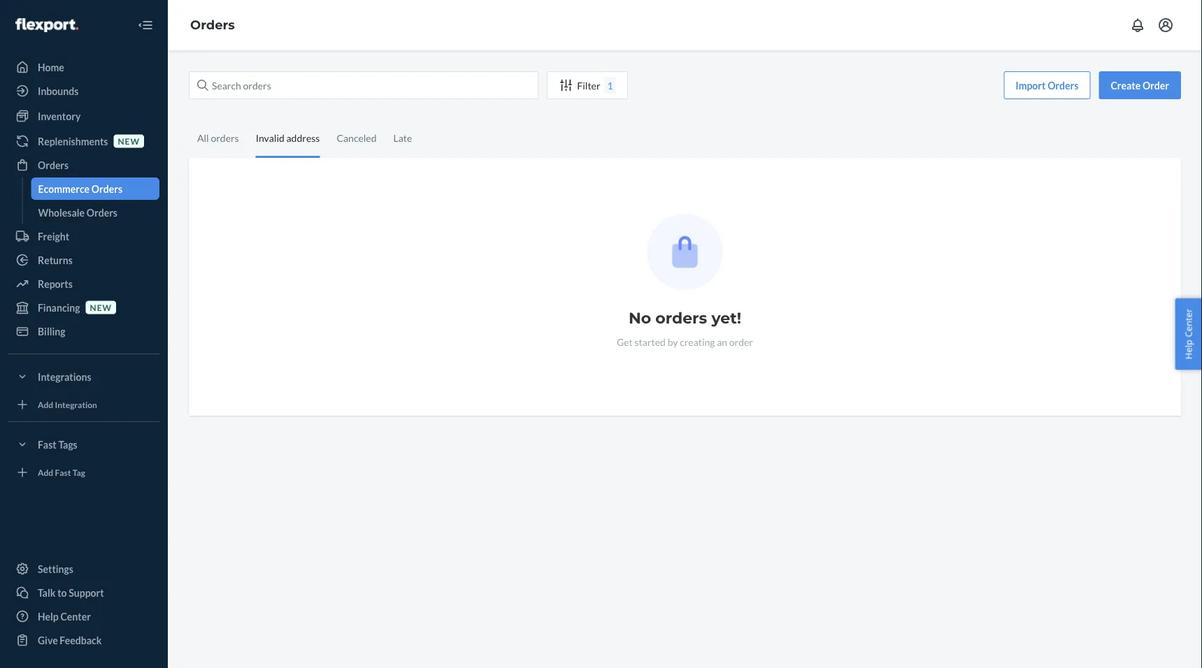 Task type: describe. For each thing, give the bounding box(es) containing it.
home link
[[8, 56, 160, 78]]

started
[[635, 336, 666, 348]]

order
[[730, 336, 754, 348]]

search image
[[197, 80, 209, 91]]

talk to support button
[[8, 582, 160, 605]]

billing
[[38, 326, 65, 338]]

add integration link
[[8, 394, 160, 416]]

orders for import orders
[[1048, 79, 1079, 91]]

orders for all
[[211, 132, 239, 144]]

financing
[[38, 302, 80, 314]]

help inside button
[[1183, 340, 1195, 360]]

all orders
[[197, 132, 239, 144]]

new for replenishments
[[118, 136, 140, 146]]

close navigation image
[[137, 17, 154, 34]]

help center link
[[8, 606, 160, 628]]

center inside button
[[1183, 309, 1195, 338]]

inbounds
[[38, 85, 79, 97]]

give feedback
[[38, 635, 102, 647]]

integration
[[55, 400, 97, 410]]

create
[[1111, 79, 1141, 91]]

no orders yet!
[[629, 309, 742, 328]]

inbounds link
[[8, 80, 160, 102]]

open account menu image
[[1158, 17, 1175, 34]]

orders for wholesale orders
[[87, 207, 118, 219]]

talk to support
[[38, 587, 104, 599]]

late
[[394, 132, 412, 144]]

replenishments
[[38, 135, 108, 147]]

wholesale orders
[[38, 207, 118, 219]]

flexport logo image
[[15, 18, 78, 32]]

help center inside 'help center' button
[[1183, 309, 1195, 360]]

invalid
[[256, 132, 285, 144]]

freight
[[38, 231, 69, 242]]

1 vertical spatial center
[[61, 611, 91, 623]]

empty list image
[[647, 214, 724, 290]]

open notifications image
[[1130, 17, 1147, 34]]

help center button
[[1176, 299, 1203, 370]]

feedback
[[60, 635, 102, 647]]

orders inside orders link
[[38, 159, 69, 171]]

freight link
[[8, 225, 160, 248]]

by
[[668, 336, 678, 348]]

get started by creating an order
[[617, 336, 754, 348]]

ecommerce
[[38, 183, 90, 195]]

add for add fast tag
[[38, 468, 53, 478]]

add integration
[[38, 400, 97, 410]]

integrations button
[[8, 366, 160, 388]]

tag
[[73, 468, 85, 478]]

fast tags
[[38, 439, 77, 451]]

wholesale orders link
[[31, 202, 160, 224]]

new for financing
[[90, 303, 112, 313]]

reports link
[[8, 273, 160, 295]]

1 vertical spatial fast
[[55, 468, 71, 478]]

Search orders text field
[[189, 71, 539, 99]]

filter 1
[[578, 79, 613, 91]]



Task type: locate. For each thing, give the bounding box(es) containing it.
1 vertical spatial new
[[90, 303, 112, 313]]

1 horizontal spatial help center
[[1183, 309, 1195, 360]]

give feedback button
[[8, 630, 160, 652]]

add fast tag
[[38, 468, 85, 478]]

1 horizontal spatial help
[[1183, 340, 1195, 360]]

orders link
[[190, 17, 235, 33], [8, 154, 160, 176]]

billing link
[[8, 320, 160, 343]]

new
[[118, 136, 140, 146], [90, 303, 112, 313]]

canceled
[[337, 132, 377, 144]]

fast
[[38, 439, 56, 451], [55, 468, 71, 478]]

invalid address
[[256, 132, 320, 144]]

1 vertical spatial orders
[[656, 309, 708, 328]]

import orders
[[1016, 79, 1079, 91]]

center
[[1183, 309, 1195, 338], [61, 611, 91, 623]]

0 horizontal spatial new
[[90, 303, 112, 313]]

orders inside ecommerce orders link
[[92, 183, 122, 195]]

address
[[287, 132, 320, 144]]

fast left tag
[[55, 468, 71, 478]]

1 vertical spatial help
[[38, 611, 59, 623]]

orders up search 'icon'
[[190, 17, 235, 33]]

0 vertical spatial orders link
[[190, 17, 235, 33]]

orders up wholesale orders link at the top left
[[92, 183, 122, 195]]

1
[[608, 79, 613, 91]]

reports
[[38, 278, 73, 290]]

orders for no
[[656, 309, 708, 328]]

orders link up ecommerce orders
[[8, 154, 160, 176]]

0 horizontal spatial center
[[61, 611, 91, 623]]

to
[[57, 587, 67, 599]]

help center inside help center link
[[38, 611, 91, 623]]

import orders button
[[1004, 71, 1091, 99]]

settings
[[38, 564, 73, 576]]

support
[[69, 587, 104, 599]]

orders for ecommerce orders
[[92, 183, 122, 195]]

0 vertical spatial orders
[[211, 132, 239, 144]]

0 vertical spatial help center
[[1183, 309, 1195, 360]]

0 vertical spatial new
[[118, 136, 140, 146]]

orders right all on the left of the page
[[211, 132, 239, 144]]

1 vertical spatial add
[[38, 468, 53, 478]]

new down reports link
[[90, 303, 112, 313]]

fast left tags
[[38, 439, 56, 451]]

orders
[[211, 132, 239, 144], [656, 309, 708, 328]]

all
[[197, 132, 209, 144]]

1 add from the top
[[38, 400, 53, 410]]

talk
[[38, 587, 56, 599]]

an
[[717, 336, 728, 348]]

home
[[38, 61, 64, 73]]

give
[[38, 635, 58, 647]]

integrations
[[38, 371, 91, 383]]

get
[[617, 336, 633, 348]]

create order link
[[1100, 71, 1182, 99]]

add fast tag link
[[8, 462, 160, 484]]

help
[[1183, 340, 1195, 360], [38, 611, 59, 623]]

0 horizontal spatial orders
[[211, 132, 239, 144]]

orders inside import orders button
[[1048, 79, 1079, 91]]

1 horizontal spatial orders link
[[190, 17, 235, 33]]

tags
[[58, 439, 77, 451]]

returns
[[38, 254, 73, 266]]

fast inside dropdown button
[[38, 439, 56, 451]]

0 horizontal spatial orders link
[[8, 154, 160, 176]]

add down "fast tags"
[[38, 468, 53, 478]]

0 vertical spatial add
[[38, 400, 53, 410]]

yet!
[[712, 309, 742, 328]]

wholesale
[[38, 207, 85, 219]]

1 vertical spatial orders link
[[8, 154, 160, 176]]

no
[[629, 309, 652, 328]]

order
[[1143, 79, 1170, 91]]

settings link
[[8, 558, 160, 581]]

new down inventory link
[[118, 136, 140, 146]]

filter
[[578, 79, 601, 91]]

1 horizontal spatial orders
[[656, 309, 708, 328]]

0 vertical spatial help
[[1183, 340, 1195, 360]]

orders inside wholesale orders link
[[87, 207, 118, 219]]

1 horizontal spatial new
[[118, 136, 140, 146]]

orders down ecommerce orders link
[[87, 207, 118, 219]]

orders up get started by creating an order at right
[[656, 309, 708, 328]]

import
[[1016, 79, 1046, 91]]

add inside "link"
[[38, 400, 53, 410]]

orders
[[190, 17, 235, 33], [1048, 79, 1079, 91], [38, 159, 69, 171], [92, 183, 122, 195], [87, 207, 118, 219]]

ecommerce orders
[[38, 183, 122, 195]]

fast tags button
[[8, 434, 160, 456]]

orders right the 'import' at right top
[[1048, 79, 1079, 91]]

add
[[38, 400, 53, 410], [38, 468, 53, 478]]

0 vertical spatial fast
[[38, 439, 56, 451]]

returns link
[[8, 249, 160, 272]]

ecommerce orders link
[[31, 178, 160, 200]]

add left "integration"
[[38, 400, 53, 410]]

1 vertical spatial help center
[[38, 611, 91, 623]]

orders up ecommerce
[[38, 159, 69, 171]]

help center
[[1183, 309, 1195, 360], [38, 611, 91, 623]]

creating
[[680, 336, 716, 348]]

0 horizontal spatial help center
[[38, 611, 91, 623]]

create order
[[1111, 79, 1170, 91]]

0 vertical spatial center
[[1183, 309, 1195, 338]]

1 horizontal spatial center
[[1183, 309, 1195, 338]]

2 add from the top
[[38, 468, 53, 478]]

add for add integration
[[38, 400, 53, 410]]

orders link up search 'icon'
[[190, 17, 235, 33]]

inventory link
[[8, 105, 160, 127]]

inventory
[[38, 110, 81, 122]]

0 horizontal spatial help
[[38, 611, 59, 623]]



Task type: vqa. For each thing, say whether or not it's contained in the screenshot.
PLAN within the Button
no



